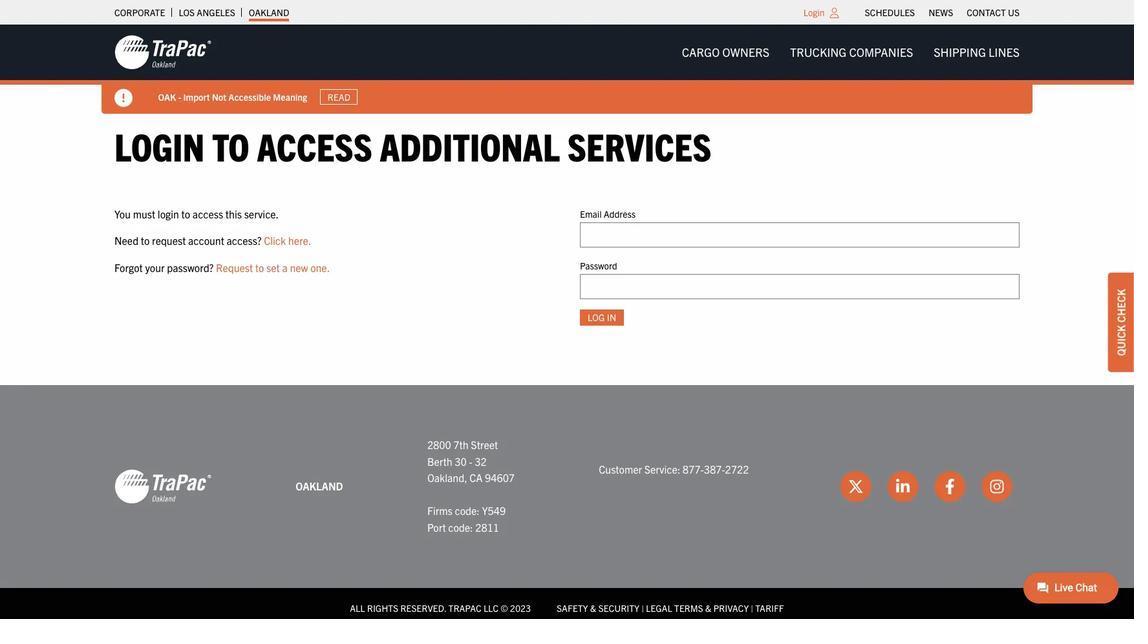 Task type: vqa. For each thing, say whether or not it's contained in the screenshot.
OAKLAND Link
yes



Task type: describe. For each thing, give the bounding box(es) containing it.
news
[[929, 6, 953, 18]]

email
[[580, 208, 602, 220]]

reserved.
[[400, 602, 446, 614]]

contact us link
[[967, 3, 1020, 21]]

- inside 2800 7th street berth 30 - 32 oakland, ca 94607
[[469, 455, 472, 468]]

menu bar containing cargo owners
[[672, 39, 1030, 65]]

email address
[[580, 208, 636, 220]]

shipping lines link
[[923, 39, 1030, 65]]

meaning
[[273, 91, 308, 103]]

to left set
[[255, 261, 264, 274]]

login for login link
[[804, 6, 825, 18]]

service.
[[244, 207, 279, 220]]

Email Address text field
[[580, 222, 1020, 247]]

you must login to access this service.
[[114, 207, 279, 220]]

login to access additional services
[[114, 122, 711, 169]]

0 vertical spatial -
[[178, 91, 181, 103]]

read link
[[320, 89, 358, 105]]

0 vertical spatial oakland
[[249, 6, 289, 18]]

services
[[568, 122, 711, 169]]

1 oakland image from the top
[[114, 34, 211, 70]]

2722
[[725, 463, 749, 476]]

you
[[114, 207, 131, 220]]

account
[[188, 234, 224, 247]]

request
[[216, 261, 253, 274]]

schedules link
[[865, 3, 915, 21]]

security
[[598, 602, 639, 614]]

login to access additional services main content
[[102, 122, 1033, 347]]

customer
[[599, 463, 642, 476]]

one.
[[310, 261, 330, 274]]

login
[[158, 207, 179, 220]]

here.
[[288, 234, 311, 247]]

los angeles
[[179, 6, 235, 18]]

to down oak - import not accessible meaning
[[212, 122, 249, 169]]

1 vertical spatial code:
[[448, 521, 473, 534]]

quick
[[1115, 325, 1128, 356]]

light image
[[830, 8, 839, 18]]

oakland link
[[249, 3, 289, 21]]

cargo owners
[[682, 45, 769, 59]]

2 oakland image from the top
[[114, 469, 211, 505]]

safety & security link
[[557, 602, 639, 614]]

password?
[[167, 261, 214, 274]]

1 & from the left
[[590, 602, 596, 614]]

footer containing 2800 7th street
[[0, 385, 1134, 619]]

0 vertical spatial code:
[[455, 505, 480, 518]]

contact us
[[967, 6, 1020, 18]]

import
[[184, 91, 210, 103]]

los angeles link
[[179, 3, 235, 21]]

safety
[[557, 602, 588, 614]]

need
[[114, 234, 138, 247]]

all rights reserved. trapac llc © 2023
[[350, 602, 531, 614]]

trucking
[[790, 45, 847, 59]]

click
[[264, 234, 286, 247]]

legal
[[646, 602, 672, 614]]

not
[[212, 91, 227, 103]]

2 | from the left
[[751, 602, 753, 614]]

quick check
[[1115, 289, 1128, 356]]

request
[[152, 234, 186, 247]]

terms
[[674, 602, 703, 614]]

ca
[[470, 471, 483, 484]]

this
[[226, 207, 242, 220]]

request to set a new one. link
[[216, 261, 330, 274]]

shipping lines
[[934, 45, 1020, 59]]

oak
[[158, 91, 176, 103]]

owners
[[722, 45, 769, 59]]

accessible
[[229, 91, 271, 103]]

shipping
[[934, 45, 986, 59]]

legal terms & privacy link
[[646, 602, 749, 614]]

firms
[[427, 505, 452, 518]]



Task type: locate. For each thing, give the bounding box(es) containing it.
1 vertical spatial menu bar
[[672, 39, 1030, 65]]

new
[[290, 261, 308, 274]]

Password password field
[[580, 274, 1020, 299]]

set
[[266, 261, 280, 274]]

port
[[427, 521, 446, 534]]

to
[[212, 122, 249, 169], [181, 207, 190, 220], [141, 234, 150, 247], [255, 261, 264, 274]]

quick check link
[[1108, 273, 1134, 372]]

1 vertical spatial -
[[469, 455, 472, 468]]

service:
[[644, 463, 680, 476]]

oak - import not accessible meaning
[[158, 91, 308, 103]]

rights
[[367, 602, 398, 614]]

safety & security | legal terms & privacy | tariff
[[557, 602, 784, 614]]

0 vertical spatial login
[[804, 6, 825, 18]]

1 horizontal spatial -
[[469, 455, 472, 468]]

1 horizontal spatial |
[[751, 602, 753, 614]]

1 | from the left
[[641, 602, 644, 614]]

lines
[[989, 45, 1020, 59]]

login down oak
[[114, 122, 205, 169]]

& right 'terms'
[[705, 602, 711, 614]]

street
[[471, 438, 498, 451]]

1 vertical spatial oakland image
[[114, 469, 211, 505]]

forgot your password? request to set a new one.
[[114, 261, 330, 274]]

access
[[193, 207, 223, 220]]

los
[[179, 6, 195, 18]]

login
[[804, 6, 825, 18], [114, 122, 205, 169]]

| left tariff in the bottom of the page
[[751, 602, 753, 614]]

code: up 2811
[[455, 505, 480, 518]]

|
[[641, 602, 644, 614], [751, 602, 753, 614]]

footer
[[0, 385, 1134, 619]]

contact
[[967, 6, 1006, 18]]

trucking companies link
[[780, 39, 923, 65]]

us
[[1008, 6, 1020, 18]]

0 horizontal spatial oakland
[[249, 6, 289, 18]]

check
[[1115, 289, 1128, 323]]

1 horizontal spatial &
[[705, 602, 711, 614]]

-
[[178, 91, 181, 103], [469, 455, 472, 468]]

address
[[604, 208, 636, 220]]

cargo owners link
[[672, 39, 780, 65]]

login inside login to access additional services main content
[[114, 122, 205, 169]]

access?
[[227, 234, 262, 247]]

corporate link
[[114, 3, 165, 21]]

94607
[[485, 471, 515, 484]]

2023
[[510, 602, 531, 614]]

password
[[580, 260, 617, 271]]

2800 7th street berth 30 - 32 oakland, ca 94607
[[427, 438, 515, 484]]

0 horizontal spatial -
[[178, 91, 181, 103]]

0 horizontal spatial &
[[590, 602, 596, 614]]

to right need
[[141, 234, 150, 247]]

& right safety
[[590, 602, 596, 614]]

1 horizontal spatial login
[[804, 6, 825, 18]]

customer service: 877-387-2722
[[599, 463, 749, 476]]

y549
[[482, 505, 506, 518]]

need to request account access? click here.
[[114, 234, 311, 247]]

None submit
[[580, 310, 624, 326]]

login left the light image
[[804, 6, 825, 18]]

must
[[133, 207, 155, 220]]

additional
[[380, 122, 560, 169]]

0 vertical spatial oakland image
[[114, 34, 211, 70]]

click here. link
[[264, 234, 311, 247]]

banner containing cargo owners
[[0, 25, 1134, 114]]

2 & from the left
[[705, 602, 711, 614]]

- right oak
[[178, 91, 181, 103]]

&
[[590, 602, 596, 614], [705, 602, 711, 614]]

cargo
[[682, 45, 720, 59]]

0 horizontal spatial login
[[114, 122, 205, 169]]

angeles
[[197, 6, 235, 18]]

read
[[328, 91, 351, 103]]

forgot
[[114, 261, 143, 274]]

privacy
[[713, 602, 749, 614]]

companies
[[849, 45, 913, 59]]

news link
[[929, 3, 953, 21]]

a
[[282, 261, 288, 274]]

corporate
[[114, 6, 165, 18]]

oakland
[[249, 6, 289, 18], [296, 480, 343, 493]]

menu bar containing schedules
[[858, 3, 1026, 21]]

llc
[[484, 602, 499, 614]]

code:
[[455, 505, 480, 518], [448, 521, 473, 534]]

- right the 30
[[469, 455, 472, 468]]

banner
[[0, 25, 1134, 114]]

schedules
[[865, 6, 915, 18]]

firms code:  y549 port code:  2811
[[427, 505, 506, 534]]

login link
[[804, 6, 825, 18]]

oakland,
[[427, 471, 467, 484]]

387-
[[704, 463, 725, 476]]

your
[[145, 261, 165, 274]]

1 vertical spatial login
[[114, 122, 205, 169]]

2800
[[427, 438, 451, 451]]

menu bar
[[858, 3, 1026, 21], [672, 39, 1030, 65]]

all
[[350, 602, 365, 614]]

login for login to access additional services
[[114, 122, 205, 169]]

1 vertical spatial oakland
[[296, 480, 343, 493]]

berth
[[427, 455, 452, 468]]

oakland image
[[114, 34, 211, 70], [114, 469, 211, 505]]

code: right port
[[448, 521, 473, 534]]

oakland inside footer
[[296, 480, 343, 493]]

877-
[[683, 463, 704, 476]]

©
[[501, 602, 508, 614]]

0 horizontal spatial |
[[641, 602, 644, 614]]

trucking companies menu item
[[780, 39, 923, 65]]

none submit inside login to access additional services main content
[[580, 310, 624, 326]]

32
[[475, 455, 487, 468]]

tariff
[[755, 602, 784, 614]]

access
[[257, 122, 372, 169]]

0 vertical spatial menu bar
[[858, 3, 1026, 21]]

to right login
[[181, 207, 190, 220]]

| left legal
[[641, 602, 644, 614]]

trucking companies
[[790, 45, 913, 59]]

solid image
[[114, 89, 133, 107]]

30
[[455, 455, 467, 468]]

1 horizontal spatial oakland
[[296, 480, 343, 493]]

trapac
[[448, 602, 482, 614]]

7th
[[453, 438, 469, 451]]



